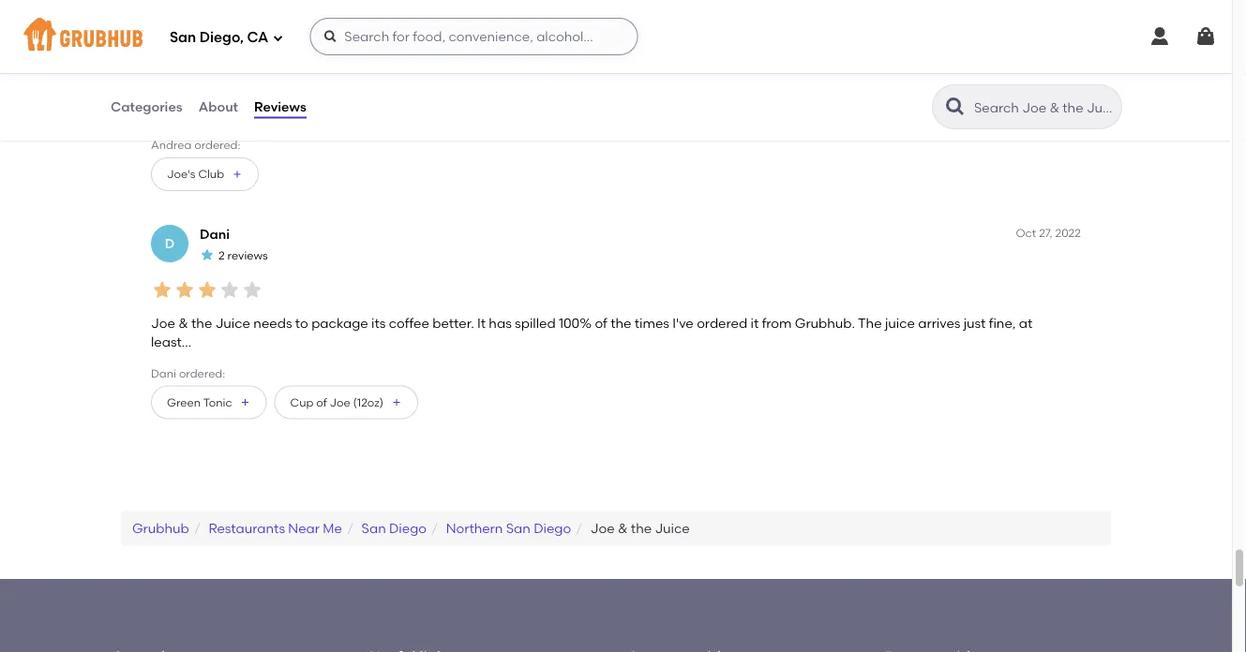 Task type: vqa. For each thing, say whether or not it's contained in the screenshot.
Joe & the Juice needs to package its coffee better. It has spilled 100% of the times I've ordered it from Grubhub. The juice arrives just fine, at least... Juice
yes



Task type: describe. For each thing, give the bounding box(es) containing it.
amazing
[[151, 106, 207, 122]]

needs
[[254, 315, 292, 331]]

grubhub.
[[795, 315, 855, 331]]

100%
[[559, 315, 592, 331]]

i've
[[673, 315, 694, 331]]

to
[[295, 315, 308, 331]]

(12oz)
[[353, 396, 384, 409]]

san diego, ca
[[170, 29, 268, 46]]

plus icon image for joe's club
[[232, 169, 243, 180]]

ordered: for vibes
[[194, 138, 241, 151]]

andrea for andrea
[[200, 17, 248, 33]]

joe inside 'cup of joe (12oz)' button
[[330, 396, 350, 409]]

review
[[225, 39, 260, 53]]

2 diego from the left
[[534, 521, 571, 537]]

restaurants near me
[[209, 521, 342, 537]]

2 horizontal spatial svg image
[[1195, 25, 1217, 48]]

of inside joe & the juice needs to package its coffee better. it has spilled 100% of the times i've ordered it from grubhub. the juice arrives just fine, at least...
[[595, 315, 608, 331]]

the for joe & the juice needs to package its coffee better. it has spilled 100% of the times i've ordered it from grubhub. the juice arrives just fine, at least...
[[191, 315, 212, 331]]

categories
[[111, 99, 183, 115]]

near
[[288, 521, 320, 537]]

it
[[751, 315, 759, 331]]

restaurants
[[209, 521, 285, 537]]

vibes
[[210, 106, 243, 122]]

cup of joe (12oz)
[[290, 396, 384, 409]]

grubhub link
[[132, 521, 189, 537]]

ordered
[[697, 315, 748, 331]]

northern
[[446, 521, 503, 537]]

joe for joe & the juice needs to package its coffee better. it has spilled 100% of the times i've ordered it from grubhub. the juice arrives just fine, at least...
[[151, 315, 175, 331]]

package
[[311, 315, 368, 331]]

Search for food, convenience, alcohol... search field
[[310, 18, 638, 55]]

arrives
[[918, 315, 961, 331]]

joe's club
[[167, 167, 224, 181]]

& for joe & the juice
[[618, 521, 628, 537]]

ordered: for &
[[179, 367, 225, 380]]

just
[[964, 315, 986, 331]]

0 horizontal spatial svg image
[[272, 32, 283, 44]]

oct
[[1016, 226, 1036, 239]]

reviews
[[227, 249, 268, 263]]

1
[[218, 39, 223, 53]]

food!!
[[313, 106, 349, 122]]

juice for joe & the juice
[[655, 521, 690, 537]]

club
[[198, 167, 224, 181]]

andrea ordered:
[[151, 138, 241, 151]]

spilled
[[515, 315, 556, 331]]

juice for joe & the juice needs to package its coffee better. it has spilled 100% of the times i've ordered it from grubhub. the juice arrives just fine, at least...
[[215, 315, 250, 331]]

2 reviews
[[218, 249, 268, 263]]

dani for dani
[[200, 226, 230, 242]]

svg image
[[323, 29, 338, 44]]

dani for dani ordered:
[[151, 367, 176, 380]]

san for san diego, ca
[[170, 29, 196, 46]]

juice
[[885, 315, 915, 331]]



Task type: locate. For each thing, give the bounding box(es) containing it.
least...
[[151, 334, 191, 350]]

27,
[[1039, 226, 1053, 239]]

grubhub
[[132, 521, 189, 537]]

0 horizontal spatial dani
[[151, 367, 176, 380]]

&
[[178, 315, 188, 331], [618, 521, 628, 537]]

san inside main navigation navigation
[[170, 29, 196, 46]]

star icon image
[[200, 38, 215, 53], [151, 69, 173, 92], [173, 69, 196, 92], [196, 69, 218, 92], [218, 69, 241, 92], [241, 69, 264, 92], [200, 248, 215, 263], [151, 279, 173, 301], [173, 279, 196, 301], [196, 279, 218, 301], [218, 279, 241, 301], [241, 279, 264, 301]]

green
[[167, 396, 201, 409]]

tonic
[[203, 396, 232, 409]]

joe's club button
[[151, 157, 259, 191]]

green tonic
[[167, 396, 232, 409]]

its
[[371, 315, 386, 331]]

1 review
[[218, 39, 260, 53]]

1 vertical spatial of
[[316, 396, 327, 409]]

0 horizontal spatial &
[[178, 315, 188, 331]]

0 vertical spatial dani
[[200, 226, 230, 242]]

0 horizontal spatial of
[[316, 396, 327, 409]]

2 horizontal spatial joe
[[591, 521, 615, 537]]

0 vertical spatial &
[[178, 315, 188, 331]]

andrea
[[200, 17, 248, 33], [151, 138, 192, 151]]

restaurants near me link
[[209, 521, 342, 537]]

1 horizontal spatial &
[[618, 521, 628, 537]]

andrea for andrea ordered:
[[151, 138, 192, 151]]

at
[[1019, 315, 1033, 331]]

san
[[170, 29, 196, 46], [362, 521, 386, 537], [506, 521, 531, 537]]

great
[[275, 106, 310, 122]]

plus icon image right the (12oz)
[[391, 397, 402, 409]]

northern san diego link
[[446, 521, 571, 537]]

joe & the juice
[[591, 521, 690, 537]]

1 vertical spatial &
[[618, 521, 628, 537]]

northern san diego
[[446, 521, 571, 537]]

juice inside joe & the juice needs to package its coffee better. it has spilled 100% of the times i've ordered it from grubhub. the juice arrives just fine, at least...
[[215, 315, 250, 331]]

joe & the juice link
[[591, 521, 690, 537]]

of right 100% on the left of the page
[[595, 315, 608, 331]]

times
[[635, 315, 669, 331]]

0 vertical spatial juice
[[215, 315, 250, 331]]

dani down least...
[[151, 367, 176, 380]]

ordered: up green tonic
[[179, 367, 225, 380]]

1 vertical spatial juice
[[655, 521, 690, 537]]

2 vertical spatial joe
[[591, 521, 615, 537]]

Search Joe & the Juice search field
[[972, 98, 1116, 116]]

d
[[165, 236, 175, 252]]

diego,
[[200, 29, 244, 46]]

me
[[323, 521, 342, 537]]

of inside button
[[316, 396, 327, 409]]

1 vertical spatial andrea
[[151, 138, 192, 151]]

coffee
[[389, 315, 429, 331]]

and
[[246, 106, 272, 122]]

1 horizontal spatial of
[[595, 315, 608, 331]]

san right me
[[362, 521, 386, 537]]

& for joe & the juice needs to package its coffee better. it has spilled 100% of the times i've ordered it from grubhub. the juice arrives just fine, at least...
[[178, 315, 188, 331]]

0 horizontal spatial diego
[[389, 521, 427, 537]]

andrea up joe's
[[151, 138, 192, 151]]

the
[[858, 315, 882, 331]]

joe's
[[167, 167, 196, 181]]

cup
[[290, 396, 314, 409]]

the for joe & the juice
[[631, 521, 652, 537]]

plus icon image right tonic
[[240, 397, 251, 409]]

plus icon image for green tonic
[[240, 397, 251, 409]]

san diego
[[362, 521, 427, 537]]

joe inside joe & the juice needs to package its coffee better. it has spilled 100% of the times i've ordered it from grubhub. the juice arrives just fine, at least...
[[151, 315, 175, 331]]

plus icon image
[[232, 169, 243, 180], [240, 397, 251, 409], [391, 397, 402, 409]]

1 vertical spatial dani
[[151, 367, 176, 380]]

1 horizontal spatial joe
[[330, 396, 350, 409]]

from
[[762, 315, 792, 331]]

search icon image
[[944, 96, 967, 118]]

1 horizontal spatial san
[[362, 521, 386, 537]]

main navigation navigation
[[0, 0, 1232, 73]]

2
[[218, 249, 225, 263]]

plus icon image inside joe's club button
[[232, 169, 243, 180]]

ordered:
[[194, 138, 241, 151], [179, 367, 225, 380]]

a
[[165, 26, 175, 42]]

san left 1
[[170, 29, 196, 46]]

0 horizontal spatial san
[[170, 29, 196, 46]]

0 horizontal spatial juice
[[215, 315, 250, 331]]

diego left northern
[[389, 521, 427, 537]]

san diego link
[[362, 521, 427, 537]]

0 vertical spatial of
[[595, 315, 608, 331]]

ca
[[247, 29, 268, 46]]

diego right northern
[[534, 521, 571, 537]]

reviews button
[[253, 73, 307, 141]]

1 horizontal spatial andrea
[[200, 17, 248, 33]]

amazing vibes and great food!!
[[151, 106, 349, 122]]

plus icon image inside green tonic button
[[240, 397, 251, 409]]

categories button
[[110, 73, 183, 141]]

reviews
[[254, 99, 306, 115]]

plus icon image right club
[[232, 169, 243, 180]]

2 horizontal spatial san
[[506, 521, 531, 537]]

juice
[[215, 315, 250, 331], [655, 521, 690, 537]]

1 vertical spatial ordered:
[[179, 367, 225, 380]]

it
[[477, 315, 486, 331]]

dani
[[200, 226, 230, 242], [151, 367, 176, 380]]

about
[[198, 99, 238, 115]]

joe for joe & the juice
[[591, 521, 615, 537]]

svg image
[[1149, 25, 1171, 48], [1195, 25, 1217, 48], [272, 32, 283, 44]]

oct 27, 2022
[[1016, 226, 1081, 239]]

san for san diego
[[362, 521, 386, 537]]

andrea up 1
[[200, 17, 248, 33]]

plus icon image inside 'cup of joe (12oz)' button
[[391, 397, 402, 409]]

1 horizontal spatial diego
[[534, 521, 571, 537]]

of
[[595, 315, 608, 331], [316, 396, 327, 409]]

san right northern
[[506, 521, 531, 537]]

dani up 2
[[200, 226, 230, 242]]

1 diego from the left
[[389, 521, 427, 537]]

0 vertical spatial joe
[[151, 315, 175, 331]]

2022
[[1055, 226, 1081, 239]]

1 horizontal spatial juice
[[655, 521, 690, 537]]

1 vertical spatial joe
[[330, 396, 350, 409]]

joe
[[151, 315, 175, 331], [330, 396, 350, 409], [591, 521, 615, 537]]

1 horizontal spatial svg image
[[1149, 25, 1171, 48]]

cup of joe (12oz) button
[[274, 386, 418, 420]]

dani ordered:
[[151, 367, 225, 380]]

better.
[[432, 315, 474, 331]]

& inside joe & the juice needs to package its coffee better. it has spilled 100% of the times i've ordered it from grubhub. the juice arrives just fine, at least...
[[178, 315, 188, 331]]

fine,
[[989, 315, 1016, 331]]

joe & the juice needs to package its coffee better. it has spilled 100% of the times i've ordered it from grubhub. the juice arrives just fine, at least...
[[151, 315, 1033, 350]]

0 horizontal spatial joe
[[151, 315, 175, 331]]

has
[[489, 315, 512, 331]]

1 horizontal spatial dani
[[200, 226, 230, 242]]

0 vertical spatial andrea
[[200, 17, 248, 33]]

about button
[[198, 73, 239, 141]]

diego
[[389, 521, 427, 537], [534, 521, 571, 537]]

0 horizontal spatial andrea
[[151, 138, 192, 151]]

0 vertical spatial ordered:
[[194, 138, 241, 151]]

ordered: up club
[[194, 138, 241, 151]]

green tonic button
[[151, 386, 267, 420]]

of right the cup
[[316, 396, 327, 409]]

the
[[191, 315, 212, 331], [611, 315, 631, 331], [631, 521, 652, 537]]

plus icon image for cup of joe (12oz)
[[391, 397, 402, 409]]



